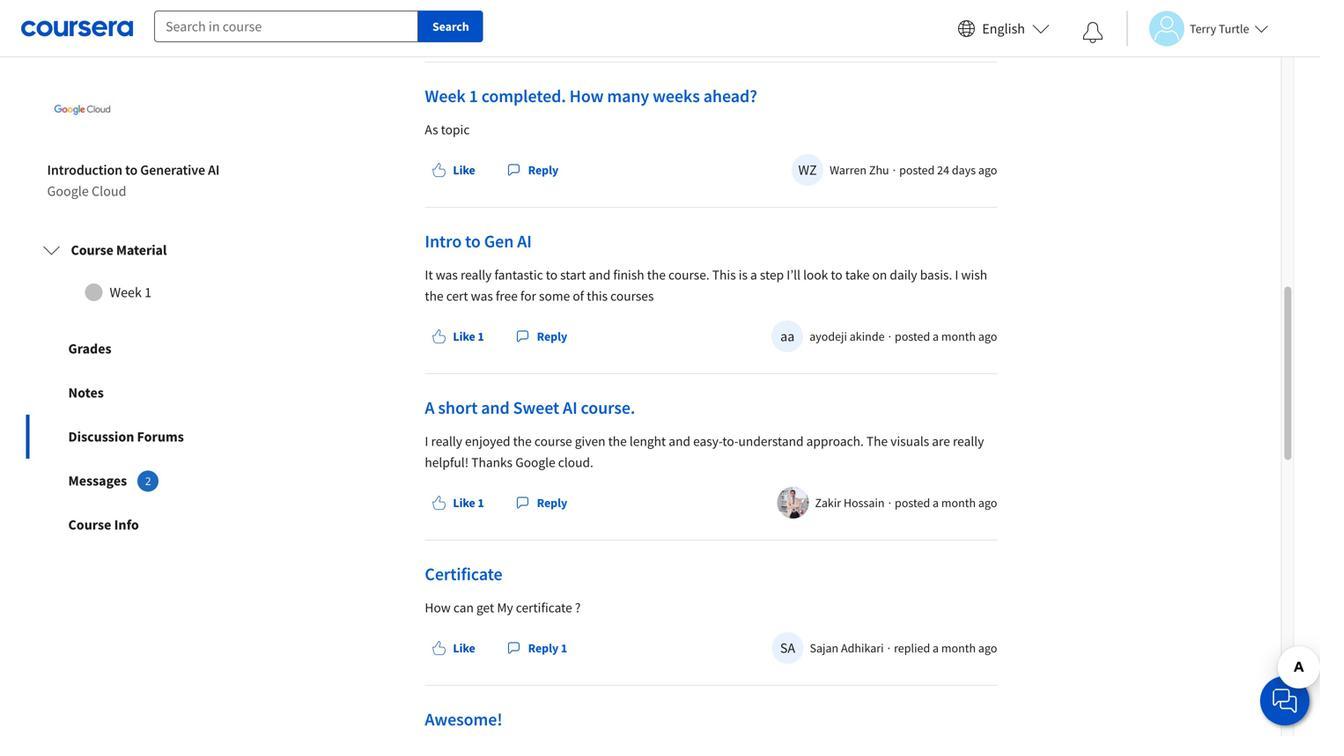 Task type: describe. For each thing, give the bounding box(es) containing it.
week 1 link
[[43, 275, 263, 310]]

1 like from the top
[[453, 162, 476, 178]]

intro to gen ai
[[425, 230, 532, 252]]

· for sweet
[[889, 495, 892, 511]]

to-
[[723, 433, 739, 450]]

start
[[561, 266, 586, 283]]

understand
[[739, 433, 804, 450]]

week for week 1
[[110, 284, 142, 302]]

google cloud image
[[47, 75, 118, 146]]

course material button
[[29, 226, 277, 275]]

on
[[873, 266, 888, 283]]

awesome!
[[425, 709, 503, 731]]

reply for sweet
[[537, 495, 568, 511]]

1 for reply 1 link
[[561, 641, 568, 656]]

finish
[[614, 266, 645, 283]]

of
[[573, 288, 584, 304]]

a for certificate
[[933, 641, 939, 656]]

show notifications image
[[1083, 22, 1104, 43]]

turtle
[[1220, 21, 1250, 37]]

enjoyed
[[465, 433, 511, 450]]

week 1 completed. how many weeks ahead?
[[425, 85, 758, 107]]

i inside it was really fantastic to start and finish the course.   this is a step i'll look to take on daily basis. i wish the cert was free for some of this courses
[[956, 266, 959, 283]]

step
[[760, 266, 784, 283]]

notes
[[68, 384, 104, 402]]

course info link
[[26, 503, 280, 547]]

cloud.
[[559, 454, 594, 471]]

discussion forums link
[[26, 415, 280, 459]]

short
[[438, 397, 478, 419]]

my
[[497, 600, 513, 616]]

2 vertical spatial ai
[[563, 397, 578, 419]]

?
[[575, 600, 581, 616]]

days
[[952, 162, 976, 178]]

0 horizontal spatial was
[[436, 266, 458, 283]]

the
[[867, 433, 888, 450]]

4 ago from the top
[[979, 641, 998, 656]]

thanks
[[472, 454, 513, 471]]

many
[[607, 85, 650, 107]]

really right are at right
[[953, 433, 985, 450]]

this
[[713, 266, 736, 283]]

reply down 'certificate'
[[528, 641, 559, 656]]

search button
[[419, 11, 483, 42]]

to left gen
[[465, 230, 481, 252]]

the right given
[[609, 433, 627, 450]]

discussion
[[68, 428, 134, 446]]

Search in course text field
[[154, 11, 419, 42]]

· posted a month ago for intro to gen ai
[[889, 329, 998, 344]]

the right finish at the top
[[647, 266, 666, 283]]

week for week 1 completed. how many weeks ahead?
[[425, 85, 466, 107]]

0 horizontal spatial how
[[425, 600, 451, 616]]

forums
[[137, 428, 184, 446]]

1 vertical spatial reply link
[[509, 321, 575, 352]]

help center image
[[1275, 691, 1296, 712]]

and inside i really enjoyed the course given the lenght and easy-to-understand approach. the visuals are really helpful! thanks google cloud.
[[669, 433, 691, 450]]

certificate link
[[425, 563, 503, 585]]

weeks
[[653, 85, 700, 107]]

zakir hossain avatar image
[[778, 487, 809, 519]]

thumbs up image for week 1 completed. how many weeks ahead?
[[432, 163, 446, 177]]

can
[[454, 600, 474, 616]]

gen
[[484, 230, 514, 252]]

like 1 button for short
[[425, 487, 491, 519]]

zhu
[[870, 162, 890, 178]]

wish
[[962, 266, 988, 283]]

to up some
[[546, 266, 558, 283]]

1 vertical spatial was
[[471, 288, 493, 304]]

1 vertical spatial and
[[481, 397, 510, 419]]

thumbs up image
[[432, 496, 446, 510]]

like 1 for short
[[453, 495, 484, 511]]

notes link
[[26, 371, 280, 415]]

basis.
[[921, 266, 953, 283]]

course for course info
[[68, 517, 111, 534]]

0 vertical spatial how
[[570, 85, 604, 107]]

1 thumbs up image from the top
[[432, 18, 446, 32]]

approach.
[[807, 433, 864, 450]]

hossain
[[844, 495, 885, 511]]

course info
[[68, 517, 139, 534]]

a
[[425, 397, 435, 419]]

course for course material
[[71, 242, 113, 259]]

sajan adhikari
[[810, 641, 884, 656]]

posted for weeks
[[900, 162, 935, 178]]

3 like from the top
[[453, 495, 476, 511]]

1 for short like 1 button
[[478, 495, 484, 511]]

a for intro to gen ai
[[933, 329, 939, 344]]

2
[[145, 474, 151, 489]]

24
[[938, 162, 950, 178]]

grades link
[[26, 327, 280, 371]]

akinde
[[850, 329, 885, 344]]

really up 'helpful!'
[[431, 433, 463, 450]]

given
[[575, 433, 606, 450]]

and inside it was really fantastic to start and finish the course.   this is a step i'll look to take on daily basis. i wish the cert was free for some of this courses
[[589, 266, 611, 283]]

a short and sweet ai course. link
[[425, 397, 636, 419]]

are
[[933, 433, 951, 450]]

adhikari
[[842, 641, 884, 656]]

daily
[[890, 266, 918, 283]]

to left take
[[831, 266, 843, 283]]

week 1
[[110, 284, 152, 302]]

it
[[425, 266, 433, 283]]

reply 1 link
[[500, 633, 575, 664]]

the left course
[[513, 433, 532, 450]]

ahead?
[[704, 85, 758, 107]]

a inside it was really fantastic to start and finish the course.   this is a step i'll look to take on daily basis. i wish the cert was free for some of this courses
[[751, 266, 758, 283]]

· left replied
[[888, 641, 891, 656]]

course
[[535, 433, 573, 450]]

info
[[114, 517, 139, 534]]

course material
[[71, 242, 167, 259]]

cloud
[[92, 183, 126, 200]]

month for ai
[[942, 329, 976, 344]]

how can get my certificate ?
[[425, 600, 581, 616]]

cert
[[447, 288, 468, 304]]

to inside introduction to generative ai google cloud
[[125, 161, 138, 179]]

ayodeji
[[810, 329, 848, 344]]

visuals
[[891, 433, 930, 450]]

· posted a month ago for a short and sweet ai course.
[[889, 495, 998, 511]]

sajan
[[810, 641, 839, 656]]

warren zhu
[[830, 162, 890, 178]]

get
[[477, 600, 495, 616]]

some
[[539, 288, 570, 304]]



Task type: locate. For each thing, give the bounding box(es) containing it.
a
[[751, 266, 758, 283], [933, 329, 939, 344], [933, 495, 939, 511], [933, 641, 939, 656]]

1 horizontal spatial was
[[471, 288, 493, 304]]

0 vertical spatial month
[[942, 329, 976, 344]]

1 inside week 1 link
[[145, 284, 152, 302]]

1 · posted a month ago from the top
[[889, 329, 998, 344]]

2 horizontal spatial ai
[[563, 397, 578, 419]]

like down 'topic'
[[453, 162, 476, 178]]

month down are at right
[[942, 495, 976, 511]]

· posted a month ago
[[889, 329, 998, 344], [889, 495, 998, 511]]

reply for how
[[528, 162, 559, 178]]

reply link
[[500, 154, 566, 186], [509, 321, 575, 352], [509, 487, 575, 519]]

like 1 button for to
[[425, 321, 491, 352]]

1 horizontal spatial course.
[[669, 266, 710, 283]]

terry turtle
[[1191, 21, 1250, 37]]

1 horizontal spatial how
[[570, 85, 604, 107]]

discussion forums
[[68, 428, 184, 446]]

1 vertical spatial google
[[516, 454, 556, 471]]

replied
[[895, 641, 931, 656]]

0 vertical spatial · posted a month ago
[[889, 329, 998, 344]]

was
[[436, 266, 458, 283], [471, 288, 493, 304]]

as
[[425, 121, 438, 138]]

introduction to generative ai google cloud
[[47, 161, 220, 200]]

1 vertical spatial how
[[425, 600, 451, 616]]

ago for how
[[979, 162, 998, 178]]

as topic
[[425, 121, 470, 138]]

a right replied
[[933, 641, 939, 656]]

course. up given
[[581, 397, 636, 419]]

like 1
[[453, 329, 484, 344], [453, 495, 484, 511]]

topic
[[441, 121, 470, 138]]

really up cert
[[461, 266, 492, 283]]

a right the is
[[751, 266, 758, 283]]

· replied a month ago
[[888, 641, 998, 656]]

google down course
[[516, 454, 556, 471]]

ai for intro to gen ai
[[517, 230, 532, 252]]

helpful!
[[425, 454, 469, 471]]

how left many
[[570, 85, 604, 107]]

0 horizontal spatial google
[[47, 183, 89, 200]]

really inside it was really fantastic to start and finish the course.   this is a step i'll look to take on daily basis. i wish the cert was free for some of this courses
[[461, 266, 492, 283]]

ai inside introduction to generative ai google cloud
[[208, 161, 220, 179]]

· right the hossain
[[889, 495, 892, 511]]

1 like 1 button from the top
[[425, 321, 491, 352]]

sa
[[781, 640, 796, 657]]

like button for certificate
[[425, 633, 483, 664]]

1 like 1 from the top
[[453, 329, 484, 344]]

2 vertical spatial posted
[[895, 495, 931, 511]]

· right akinde
[[889, 329, 892, 344]]

0 vertical spatial i
[[956, 266, 959, 283]]

ai right generative
[[208, 161, 220, 179]]

0 vertical spatial like button
[[425, 154, 483, 186]]

course. left this
[[669, 266, 710, 283]]

intro to gen ai link
[[425, 230, 532, 252]]

terry
[[1191, 21, 1217, 37]]

2 like 1 from the top
[[453, 495, 484, 511]]

like down can
[[453, 641, 476, 656]]

0 horizontal spatial i
[[425, 433, 429, 450]]

2 like from the top
[[453, 329, 476, 344]]

was right cert
[[471, 288, 493, 304]]

warren
[[830, 162, 867, 178]]

0 vertical spatial ai
[[208, 161, 220, 179]]

course left info
[[68, 517, 111, 534]]

take
[[846, 266, 870, 283]]

0 vertical spatial reply link
[[500, 154, 566, 186]]

week 1 completed. how many weeks ahead? link
[[425, 85, 758, 107]]

and up 'this'
[[589, 266, 611, 283]]

a down are at right
[[933, 495, 939, 511]]

reply for ai
[[537, 329, 568, 344]]

reply link for many
[[500, 154, 566, 186]]

material
[[116, 242, 167, 259]]

and up enjoyed
[[481, 397, 510, 419]]

1 vertical spatial like button
[[425, 633, 483, 664]]

week down "course material"
[[110, 284, 142, 302]]

english button
[[951, 0, 1057, 57]]

3 ago from the top
[[979, 495, 998, 511]]

like
[[453, 162, 476, 178], [453, 329, 476, 344], [453, 495, 476, 511], [453, 641, 476, 656]]

awesome! link
[[425, 709, 503, 731]]

google
[[47, 183, 89, 200], [516, 454, 556, 471]]

english
[[983, 20, 1026, 37]]

month for sweet
[[942, 495, 976, 511]]

it was really fantastic to start and finish the course.   this is a step i'll look to take on daily basis. i wish the cert was free for some of this courses
[[425, 266, 988, 304]]

zakir
[[816, 495, 842, 511]]

like 1 button down cert
[[425, 321, 491, 352]]

0 vertical spatial course
[[71, 242, 113, 259]]

like 1 button down 'helpful!'
[[425, 487, 491, 519]]

search
[[433, 19, 469, 34]]

1 vertical spatial ai
[[517, 230, 532, 252]]

grades
[[68, 340, 112, 358]]

reply link for ai
[[509, 487, 575, 519]]

2 vertical spatial month
[[942, 641, 976, 656]]

thumbs up image for intro to gen ai
[[432, 329, 446, 344]]

3 thumbs up image from the top
[[432, 329, 446, 344]]

how
[[570, 85, 604, 107], [425, 600, 451, 616]]

· for how
[[893, 162, 896, 178]]

1 vertical spatial posted
[[895, 329, 931, 344]]

like down cert
[[453, 329, 476, 344]]

posted right akinde
[[895, 329, 931, 344]]

0 vertical spatial posted
[[900, 162, 935, 178]]

sweet
[[513, 397, 560, 419]]

is
[[739, 266, 748, 283]]

like 1 for to
[[453, 329, 484, 344]]

ago for sweet
[[979, 495, 998, 511]]

3 month from the top
[[942, 641, 976, 656]]

2 horizontal spatial and
[[669, 433, 691, 450]]

i left "wish"
[[956, 266, 959, 283]]

2 ago from the top
[[979, 329, 998, 344]]

messages
[[68, 472, 127, 490]]

1 inside reply 1 link
[[561, 641, 568, 656]]

a for a short and sweet ai course.
[[933, 495, 939, 511]]

to up 'cloud'
[[125, 161, 138, 179]]

0 horizontal spatial week
[[110, 284, 142, 302]]

1 month from the top
[[942, 329, 976, 344]]

like 1 right thumbs up image
[[453, 495, 484, 511]]

a down basis.
[[933, 329, 939, 344]]

2 vertical spatial and
[[669, 433, 691, 450]]

i
[[956, 266, 959, 283], [425, 433, 429, 450]]

certificate
[[425, 563, 503, 585]]

thumbs up image
[[432, 18, 446, 32], [432, 163, 446, 177], [432, 329, 446, 344], [432, 641, 446, 656]]

like button down 'topic'
[[425, 154, 483, 186]]

month down "wish"
[[942, 329, 976, 344]]

· right zhu
[[893, 162, 896, 178]]

and left easy-
[[669, 433, 691, 450]]

i up 'helpful!'
[[425, 433, 429, 450]]

reply 1
[[528, 641, 568, 656]]

1 vertical spatial i
[[425, 433, 429, 450]]

0 vertical spatial course.
[[669, 266, 710, 283]]

1 ago from the top
[[979, 162, 998, 178]]

1 vertical spatial like 1
[[453, 495, 484, 511]]

i really enjoyed the course given the lenght and easy-to-understand approach. the visuals are really helpful! thanks google cloud.
[[425, 433, 985, 471]]

2 like 1 button from the top
[[425, 487, 491, 519]]

the down it
[[425, 288, 444, 304]]

a short and sweet ai course.
[[425, 397, 636, 419]]

ai right gen
[[517, 230, 532, 252]]

1 horizontal spatial ai
[[517, 230, 532, 252]]

1 vertical spatial month
[[942, 495, 976, 511]]

reply link down cloud.
[[509, 487, 575, 519]]

lenght
[[630, 433, 666, 450]]

google down introduction
[[47, 183, 89, 200]]

month
[[942, 329, 976, 344], [942, 495, 976, 511], [942, 641, 976, 656]]

posted for course.
[[895, 495, 931, 511]]

1 vertical spatial · posted a month ago
[[889, 495, 998, 511]]

thumbs up image for certificate
[[432, 641, 446, 656]]

reply down cloud.
[[537, 495, 568, 511]]

fantastic
[[495, 266, 543, 283]]

4 thumbs up image from the top
[[432, 641, 446, 656]]

course inside dropdown button
[[71, 242, 113, 259]]

reply down some
[[537, 329, 568, 344]]

1 like button from the top
[[425, 154, 483, 186]]

how left can
[[425, 600, 451, 616]]

0 horizontal spatial and
[[481, 397, 510, 419]]

google inside i really enjoyed the course given the lenght and easy-to-understand approach. the visuals are really helpful! thanks google cloud.
[[516, 454, 556, 471]]

google inside introduction to generative ai google cloud
[[47, 183, 89, 200]]

wz
[[799, 161, 817, 179]]

coursera image
[[21, 14, 133, 43]]

1 horizontal spatial and
[[589, 266, 611, 283]]

2 vertical spatial reply link
[[509, 487, 575, 519]]

easy-
[[694, 433, 723, 450]]

week up as topic
[[425, 85, 466, 107]]

·
[[893, 162, 896, 178], [889, 329, 892, 344], [889, 495, 892, 511], [888, 641, 891, 656]]

course
[[71, 242, 113, 259], [68, 517, 111, 534]]

reply link down some
[[509, 321, 575, 352]]

introduction
[[47, 161, 122, 179]]

2 · posted a month ago from the top
[[889, 495, 998, 511]]

1 for to like 1 button
[[478, 329, 484, 344]]

1 horizontal spatial google
[[516, 454, 556, 471]]

i inside i really enjoyed the course given the lenght and easy-to-understand approach. the visuals are really helpful! thanks google cloud.
[[425, 433, 429, 450]]

course left material
[[71, 242, 113, 259]]

1 vertical spatial course.
[[581, 397, 636, 419]]

this
[[587, 288, 608, 304]]

posted left 24
[[900, 162, 935, 178]]

1 vertical spatial week
[[110, 284, 142, 302]]

2 like button from the top
[[425, 633, 483, 664]]

reply link down completed.
[[500, 154, 566, 186]]

0 vertical spatial like 1
[[453, 329, 484, 344]]

was right it
[[436, 266, 458, 283]]

free
[[496, 288, 518, 304]]

generative
[[140, 161, 205, 179]]

intro
[[425, 230, 462, 252]]

ago for ai
[[979, 329, 998, 344]]

month right replied
[[942, 641, 976, 656]]

completed.
[[482, 85, 566, 107]]

1 horizontal spatial i
[[956, 266, 959, 283]]

look
[[804, 266, 829, 283]]

0 horizontal spatial ai
[[208, 161, 220, 179]]

0 horizontal spatial course.
[[581, 397, 636, 419]]

· posted a month ago down basis.
[[889, 329, 998, 344]]

2 thumbs up image from the top
[[432, 163, 446, 177]]

1 horizontal spatial week
[[425, 85, 466, 107]]

like 1 button
[[425, 321, 491, 352], [425, 487, 491, 519]]

like 1 down cert
[[453, 329, 484, 344]]

· posted 24 days ago
[[893, 162, 998, 178]]

0 vertical spatial google
[[47, 183, 89, 200]]

courses
[[611, 288, 654, 304]]

posted
[[900, 162, 935, 178], [895, 329, 931, 344], [895, 495, 931, 511]]

certificate
[[516, 600, 573, 616]]

0 vertical spatial was
[[436, 266, 458, 283]]

· for ai
[[889, 329, 892, 344]]

like right thumbs up image
[[453, 495, 476, 511]]

posted right the hossain
[[895, 495, 931, 511]]

4 like from the top
[[453, 641, 476, 656]]

1 vertical spatial like 1 button
[[425, 487, 491, 519]]

0 vertical spatial and
[[589, 266, 611, 283]]

reply down completed.
[[528, 162, 559, 178]]

chat with us image
[[1272, 687, 1300, 716]]

ai for introduction to generative ai google cloud
[[208, 161, 220, 179]]

course. inside it was really fantastic to start and finish the course.   this is a step i'll look to take on daily basis. i wish the cert was free for some of this courses
[[669, 266, 710, 283]]

1
[[469, 85, 478, 107], [145, 284, 152, 302], [478, 329, 484, 344], [478, 495, 484, 511], [561, 641, 568, 656]]

2 month from the top
[[942, 495, 976, 511]]

i'll
[[787, 266, 801, 283]]

0 vertical spatial like 1 button
[[425, 321, 491, 352]]

ai right sweet
[[563, 397, 578, 419]]

like button down can
[[425, 633, 483, 664]]

1 vertical spatial course
[[68, 517, 111, 534]]

· posted a month ago down are at right
[[889, 495, 998, 511]]

0 vertical spatial week
[[425, 85, 466, 107]]

like button for week 1 completed. how many weeks ahead?
[[425, 154, 483, 186]]



Task type: vqa. For each thing, say whether or not it's contained in the screenshot.
As
yes



